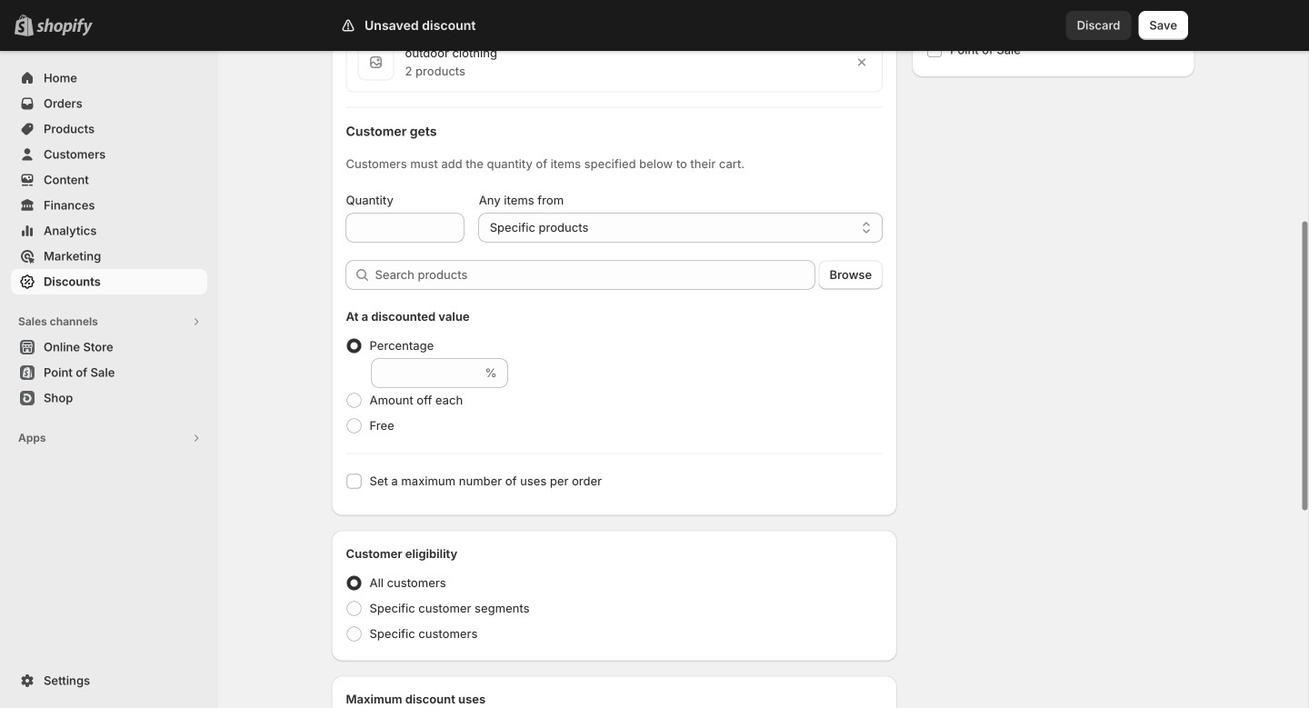 Task type: locate. For each thing, give the bounding box(es) containing it.
Search products text field
[[375, 261, 816, 290]]

None text field
[[372, 359, 482, 388]]

None text field
[[346, 213, 465, 242]]



Task type: vqa. For each thing, say whether or not it's contained in the screenshot.
search products text field
yes



Task type: describe. For each thing, give the bounding box(es) containing it.
shopify image
[[36, 18, 93, 36]]



